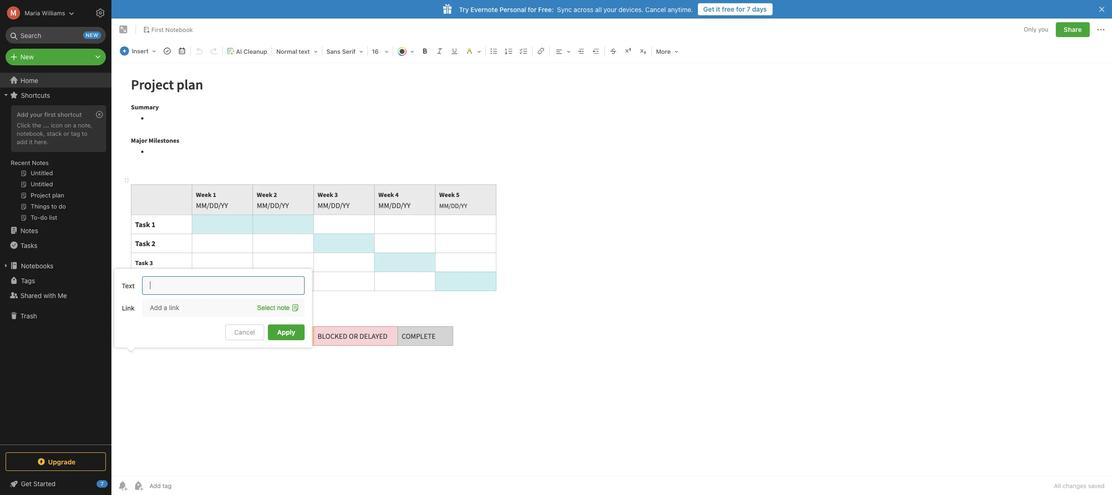 Task type: locate. For each thing, give the bounding box(es) containing it.
group
[[0, 103, 111, 227]]

for for 7
[[736, 5, 745, 13]]

0 vertical spatial get
[[703, 5, 715, 13]]

7
[[747, 5, 751, 13], [101, 482, 104, 488]]

recent notes
[[11, 159, 49, 167]]

it inside "button"
[[716, 5, 720, 13]]

7 left the click to collapse icon
[[101, 482, 104, 488]]

devices.
[[619, 5, 644, 13]]

cleanup
[[244, 48, 267, 55]]

Heading level field
[[273, 45, 321, 58]]

share
[[1064, 26, 1082, 33]]

it left free
[[716, 5, 720, 13]]

icon on a note, notebook, stack or tag to add it here.
[[17, 122, 92, 146]]

home link
[[0, 73, 111, 88]]

note window element
[[111, 19, 1112, 496]]

maria
[[25, 9, 40, 16]]

insert
[[132, 47, 149, 55]]

1 vertical spatial 7
[[101, 482, 104, 488]]

days
[[752, 5, 767, 13]]

numbered list image
[[502, 45, 515, 58]]

get for get started
[[21, 481, 32, 489]]

2 for from the left
[[528, 5, 537, 13]]

new
[[20, 53, 34, 61]]

free
[[722, 5, 735, 13]]

1 horizontal spatial it
[[716, 5, 720, 13]]

ai
[[236, 48, 242, 55]]

notes link
[[0, 223, 111, 238]]

share button
[[1056, 22, 1090, 37]]

with
[[43, 292, 56, 300]]

upgrade button
[[6, 453, 106, 472]]

add a reminder image
[[117, 481, 128, 492]]

serif
[[342, 48, 356, 55]]

group containing add your first shortcut
[[0, 103, 111, 227]]

first
[[151, 26, 164, 33]]

try evernote personal for free: sync across all your devices. cancel anytime.
[[459, 5, 693, 13]]

task image
[[161, 45, 174, 58]]

sync
[[557, 5, 572, 13]]

personal
[[500, 5, 526, 13]]

it down notebook,
[[29, 138, 33, 146]]

get inside "button"
[[703, 5, 715, 13]]

7 left days
[[747, 5, 751, 13]]

expand note image
[[118, 24, 129, 35]]

it
[[716, 5, 720, 13], [29, 138, 33, 146]]

upgrade
[[48, 459, 76, 466]]

click to collapse image
[[108, 479, 115, 490]]

for
[[736, 5, 745, 13], [528, 5, 537, 13]]

0 horizontal spatial your
[[30, 111, 43, 118]]

get started
[[21, 481, 56, 489]]

1 vertical spatial it
[[29, 138, 33, 146]]

try
[[459, 5, 469, 13]]

Highlight field
[[462, 45, 484, 58]]

across
[[574, 5, 593, 13]]

only
[[1024, 26, 1037, 33]]

add
[[17, 138, 27, 146]]

changes
[[1063, 483, 1087, 490]]

trash link
[[0, 309, 111, 324]]

your up the
[[30, 111, 43, 118]]

for for free:
[[528, 5, 537, 13]]

new search field
[[12, 27, 101, 44]]

or
[[63, 130, 69, 137]]

new button
[[6, 49, 106, 65]]

a
[[73, 122, 76, 129]]

your
[[604, 5, 617, 13], [30, 111, 43, 118]]

1 horizontal spatial for
[[736, 5, 745, 13]]

shortcuts
[[21, 91, 50, 99]]

0 horizontal spatial it
[[29, 138, 33, 146]]

maria williams
[[25, 9, 65, 16]]

1 horizontal spatial get
[[703, 5, 715, 13]]

0 vertical spatial it
[[716, 5, 720, 13]]

for left free:
[[528, 5, 537, 13]]

1 horizontal spatial 7
[[747, 5, 751, 13]]

0 horizontal spatial for
[[528, 5, 537, 13]]

started
[[33, 481, 56, 489]]

your right 'all'
[[604, 5, 617, 13]]

notes up tasks
[[20, 227, 38, 235]]

get for get it free for 7 days
[[703, 5, 715, 13]]

expand notebooks image
[[2, 262, 10, 270]]

ai cleanup button
[[224, 45, 271, 58]]

get inside help and learning task checklist field
[[21, 481, 32, 489]]

Insert field
[[117, 45, 159, 58]]

all
[[595, 5, 602, 13]]

evernote
[[471, 5, 498, 13]]

0 horizontal spatial 7
[[101, 482, 104, 488]]

Font family field
[[323, 45, 366, 58]]

shortcuts button
[[0, 88, 111, 103]]

me
[[58, 292, 67, 300]]

first notebook
[[151, 26, 193, 33]]

stack
[[47, 130, 62, 137]]

notebooks link
[[0, 259, 111, 274]]

Font color field
[[394, 45, 417, 58]]

More field
[[653, 45, 682, 58]]

1 vertical spatial your
[[30, 111, 43, 118]]

7 inside help and learning task checklist field
[[101, 482, 104, 488]]

icon
[[51, 122, 63, 129]]

group inside tree
[[0, 103, 111, 227]]

sans
[[326, 48, 341, 55]]

all
[[1054, 483, 1061, 490]]

1 for from the left
[[736, 5, 745, 13]]

for right free
[[736, 5, 745, 13]]

text
[[299, 48, 310, 55]]

more
[[656, 48, 671, 55]]

trash
[[20, 312, 37, 320]]

get
[[703, 5, 715, 13], [21, 481, 32, 489]]

get left free
[[703, 5, 715, 13]]

tags button
[[0, 274, 111, 288]]

tasks
[[20, 242, 37, 250]]

0 horizontal spatial get
[[21, 481, 32, 489]]

tree
[[0, 73, 111, 445]]

for inside "button"
[[736, 5, 745, 13]]

tasks button
[[0, 238, 111, 253]]

Help and Learning task checklist field
[[0, 477, 111, 492]]

notebooks
[[21, 262, 53, 270]]

0 vertical spatial your
[[604, 5, 617, 13]]

subscript image
[[637, 45, 650, 58]]

notes
[[32, 159, 49, 167], [20, 227, 38, 235]]

1 horizontal spatial your
[[604, 5, 617, 13]]

notes right the recent
[[32, 159, 49, 167]]

shared with me
[[20, 292, 67, 300]]

on
[[64, 122, 71, 129]]

new
[[86, 32, 98, 38]]

1 vertical spatial get
[[21, 481, 32, 489]]

get left started
[[21, 481, 32, 489]]

settings image
[[95, 7, 106, 19]]

notebook
[[165, 26, 193, 33]]

0 vertical spatial 7
[[747, 5, 751, 13]]



Task type: describe. For each thing, give the bounding box(es) containing it.
bold image
[[418, 45, 431, 58]]

click
[[17, 122, 31, 129]]

Search text field
[[12, 27, 99, 44]]

add tag image
[[133, 481, 144, 492]]

More actions field
[[1096, 22, 1107, 37]]

all changes saved
[[1054, 483, 1105, 490]]

checklist image
[[517, 45, 530, 58]]

williams
[[42, 9, 65, 16]]

sans serif
[[326, 48, 356, 55]]

normal
[[276, 48, 297, 55]]

free:
[[538, 5, 554, 13]]

the
[[32, 122, 41, 129]]

tree containing home
[[0, 73, 111, 445]]

add your first shortcut
[[17, 111, 82, 118]]

click the ...
[[17, 122, 49, 129]]

home
[[20, 76, 38, 84]]

Add tag field
[[149, 483, 218, 491]]

only you
[[1024, 26, 1049, 33]]

calendar event image
[[176, 45, 189, 58]]

cancel
[[645, 5, 666, 13]]

notebook,
[[17, 130, 45, 137]]

Alignment field
[[551, 45, 574, 58]]

7 inside get it free for 7 days "button"
[[747, 5, 751, 13]]

anytime.
[[668, 5, 693, 13]]

ai cleanup
[[236, 48, 267, 55]]

strikethrough image
[[607, 45, 620, 58]]

Font size field
[[369, 45, 392, 58]]

saved
[[1088, 483, 1105, 490]]

more actions image
[[1096, 24, 1107, 35]]

superscript image
[[622, 45, 635, 58]]

shared
[[20, 292, 42, 300]]

Account field
[[0, 4, 74, 22]]

bulleted list image
[[488, 45, 501, 58]]

get it free for 7 days button
[[698, 3, 773, 15]]

shared with me link
[[0, 288, 111, 303]]

outdent image
[[590, 45, 603, 58]]

Note Editor text field
[[111, 63, 1112, 477]]

normal text
[[276, 48, 310, 55]]

recent
[[11, 159, 30, 167]]

1 vertical spatial notes
[[20, 227, 38, 235]]

0 vertical spatial notes
[[32, 159, 49, 167]]

get it free for 7 days
[[703, 5, 767, 13]]

16
[[372, 48, 379, 55]]

to
[[82, 130, 87, 137]]

it inside icon on a note, notebook, stack or tag to add it here.
[[29, 138, 33, 146]]

insert link image
[[535, 45, 548, 58]]

you
[[1038, 26, 1049, 33]]

here.
[[34, 138, 49, 146]]

underline image
[[448, 45, 461, 58]]

italic image
[[433, 45, 446, 58]]

tag
[[71, 130, 80, 137]]

add
[[17, 111, 28, 118]]

first
[[44, 111, 56, 118]]

note,
[[78, 122, 92, 129]]

...
[[43, 122, 49, 129]]

first notebook button
[[140, 23, 196, 36]]

indent image
[[575, 45, 588, 58]]

tags
[[21, 277, 35, 285]]

shortcut
[[57, 111, 82, 118]]



Task type: vqa. For each thing, say whether or not it's contained in the screenshot.
Shared with Me
yes



